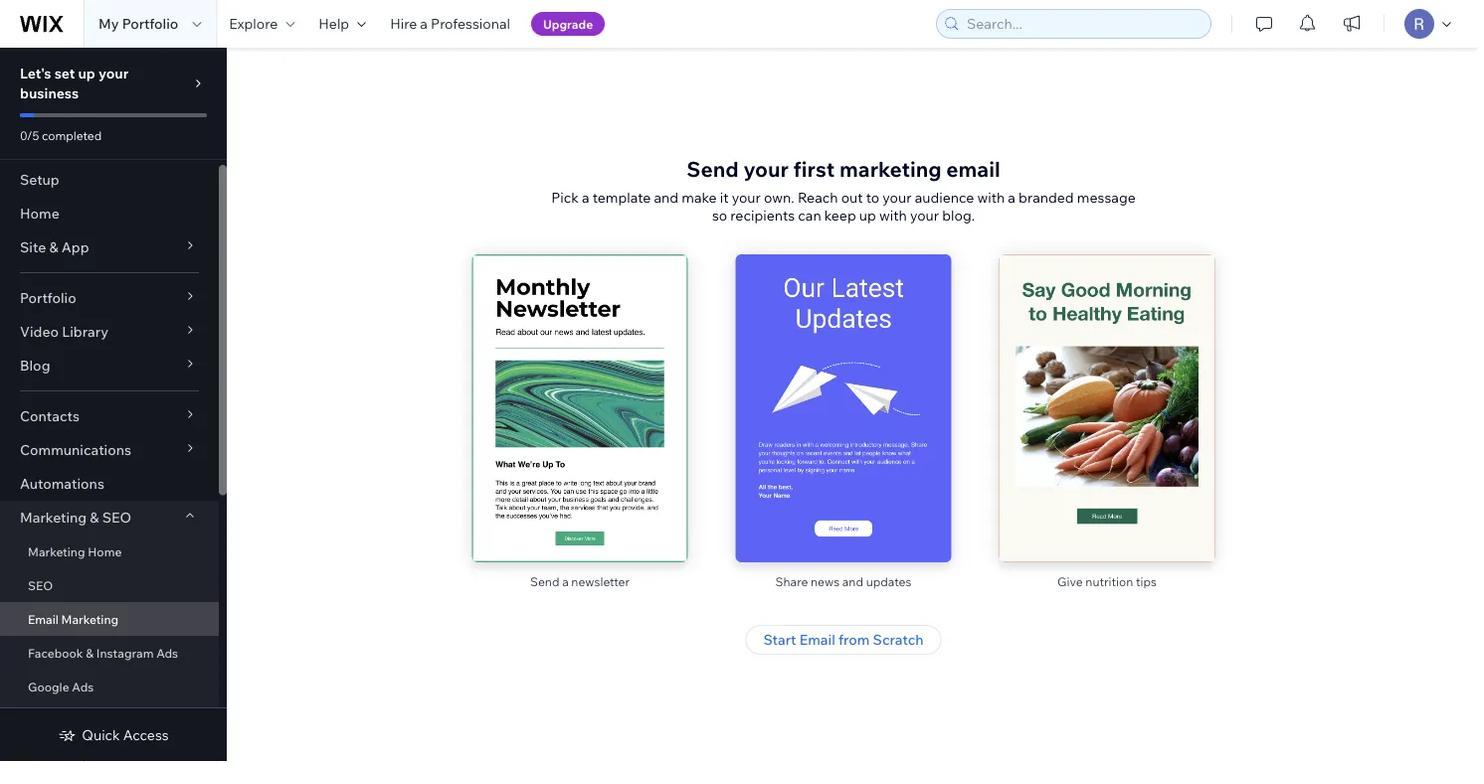 Task type: describe. For each thing, give the bounding box(es) containing it.
your up own.
[[744, 156, 789, 182]]

set
[[54, 65, 75, 82]]

1 vertical spatial and
[[842, 575, 863, 590]]

template
[[593, 189, 651, 206]]

own.
[[764, 189, 795, 206]]

seo inside marketing & seo popup button
[[102, 509, 131, 527]]

it
[[720, 189, 729, 206]]

recipients
[[731, 207, 795, 224]]

video
[[20, 323, 59, 341]]

video library
[[20, 323, 108, 341]]

upgrade
[[543, 16, 593, 31]]

marketing inside 'link'
[[61, 612, 119, 627]]

& for site
[[49, 239, 58, 256]]

home inside home link
[[20, 205, 59, 222]]

hire
[[390, 15, 417, 32]]

nutrition
[[1086, 575, 1133, 590]]

facebook & instagram ads link
[[0, 637, 219, 670]]

0/5
[[20, 128, 39, 143]]

let's set up your business
[[20, 65, 129, 102]]

my
[[98, 15, 119, 32]]

facebook
[[28, 646, 83, 661]]

pick
[[551, 189, 579, 206]]

marketing & seo button
[[0, 501, 219, 535]]

up inside send your first marketing email pick a template and make it your own. reach out to your audience with a branded message so recipients can keep up with your blog.
[[859, 207, 876, 224]]

seo inside seo link
[[28, 578, 53, 593]]

give
[[1058, 575, 1083, 590]]

contacts button
[[0, 400, 219, 434]]

email marketing link
[[0, 603, 219, 637]]

help
[[319, 15, 349, 32]]

explore
[[229, 15, 278, 32]]

1 vertical spatial ads
[[72, 680, 94, 695]]

quick access
[[82, 727, 169, 745]]

so
[[712, 207, 727, 224]]

start email from scratch button
[[746, 626, 942, 656]]

portfolio inside popup button
[[20, 289, 76, 307]]

up inside let's set up your business
[[78, 65, 95, 82]]

hire a professional
[[390, 15, 510, 32]]

upgrade button
[[531, 12, 605, 36]]

0/5 completed
[[20, 128, 102, 143]]

your right it at the left of page
[[732, 189, 761, 206]]

keep
[[824, 207, 856, 224]]

message
[[1077, 189, 1136, 206]]

your inside let's set up your business
[[98, 65, 129, 82]]

google ads link
[[0, 670, 219, 704]]

hire a professional link
[[378, 0, 522, 48]]

instagram
[[96, 646, 154, 661]]

email inside 'link'
[[28, 612, 59, 627]]

1 horizontal spatial portfolio
[[122, 15, 178, 32]]

marketing & seo
[[20, 509, 131, 527]]

first
[[793, 156, 835, 182]]

your down audience
[[910, 207, 939, 224]]

setup link
[[0, 163, 219, 197]]

branded
[[1019, 189, 1074, 206]]

sidebar element
[[0, 48, 227, 763]]

marketing
[[840, 156, 942, 182]]

a right hire
[[420, 15, 428, 32]]

site & app
[[20, 239, 89, 256]]

business
[[20, 85, 79, 102]]

tips
[[1136, 575, 1157, 590]]

google
[[28, 680, 69, 695]]

my portfolio
[[98, 15, 178, 32]]

site & app button
[[0, 231, 219, 265]]

reach
[[798, 189, 838, 206]]

news
[[811, 575, 840, 590]]

& for marketing
[[90, 509, 99, 527]]

communications button
[[0, 434, 219, 468]]

video library button
[[0, 315, 219, 349]]

contacts
[[20, 408, 80, 425]]

to
[[866, 189, 880, 206]]

app
[[61, 239, 89, 256]]

send for your
[[687, 156, 739, 182]]

start
[[763, 632, 796, 649]]

scratch
[[873, 632, 924, 649]]



Task type: locate. For each thing, give the bounding box(es) containing it.
marketing for marketing & seo
[[20, 509, 87, 527]]

1 vertical spatial email
[[800, 632, 835, 649]]

home down marketing & seo popup button
[[88, 545, 122, 560]]

1 horizontal spatial ads
[[156, 646, 178, 661]]

& down automations link
[[90, 509, 99, 527]]

portfolio button
[[0, 282, 219, 315]]

ads right google on the left
[[72, 680, 94, 695]]

seo up email marketing
[[28, 578, 53, 593]]

library
[[62, 323, 108, 341]]

email
[[946, 156, 1000, 182]]

start email from scratch
[[763, 632, 924, 649]]

home link
[[0, 197, 219, 231]]

1 horizontal spatial email
[[800, 632, 835, 649]]

0 vertical spatial up
[[78, 65, 95, 82]]

1 vertical spatial &
[[90, 509, 99, 527]]

& inside facebook & instagram ads link
[[86, 646, 94, 661]]

audience
[[915, 189, 974, 206]]

a right pick
[[582, 189, 589, 206]]

up
[[78, 65, 95, 82], [859, 207, 876, 224]]

out
[[841, 189, 863, 206]]

blog button
[[0, 349, 219, 383]]

quick
[[82, 727, 120, 745]]

Search... field
[[961, 10, 1205, 38]]

portfolio right my
[[122, 15, 178, 32]]

marketing
[[20, 509, 87, 527], [28, 545, 85, 560], [61, 612, 119, 627]]

ads
[[156, 646, 178, 661], [72, 680, 94, 695]]

blog.
[[942, 207, 975, 224]]

1 horizontal spatial send
[[687, 156, 739, 182]]

newsletter
[[571, 575, 630, 590]]

email
[[28, 612, 59, 627], [800, 632, 835, 649]]

up down the to at the right top
[[859, 207, 876, 224]]

and left make
[[654, 189, 679, 206]]

send left newsletter
[[530, 575, 560, 590]]

facebook & instagram ads
[[28, 646, 178, 661]]

completed
[[42, 128, 102, 143]]

1 vertical spatial marketing
[[28, 545, 85, 560]]

0 vertical spatial send
[[687, 156, 739, 182]]

updates
[[866, 575, 912, 590]]

email inside button
[[800, 632, 835, 649]]

a left newsletter
[[562, 575, 569, 590]]

give nutrition tips
[[1058, 575, 1157, 590]]

email up facebook
[[28, 612, 59, 627]]

quick access button
[[58, 727, 169, 745]]

1 vertical spatial with
[[879, 207, 907, 224]]

send up it at the left of page
[[687, 156, 739, 182]]

with down email
[[977, 189, 1005, 206]]

help button
[[307, 0, 378, 48]]

and inside send your first marketing email pick a template and make it your own. reach out to your audience with a branded message so recipients can keep up with your blog.
[[654, 189, 679, 206]]

marketing home link
[[0, 535, 219, 569]]

send
[[687, 156, 739, 182], [530, 575, 560, 590]]

and
[[654, 189, 679, 206], [842, 575, 863, 590]]

& inside 'site & app' popup button
[[49, 239, 58, 256]]

ads right instagram
[[156, 646, 178, 661]]

email left from
[[800, 632, 835, 649]]

send inside send your first marketing email pick a template and make it your own. reach out to your audience with a branded message so recipients can keep up with your blog.
[[687, 156, 739, 182]]

home
[[20, 205, 59, 222], [88, 545, 122, 560]]

0 horizontal spatial with
[[879, 207, 907, 224]]

can
[[798, 207, 821, 224]]

home down setup
[[20, 205, 59, 222]]

seo
[[102, 509, 131, 527], [28, 578, 53, 593]]

portfolio up video on the left of page
[[20, 289, 76, 307]]

your right the to at the right top
[[883, 189, 912, 206]]

2 vertical spatial marketing
[[61, 612, 119, 627]]

0 vertical spatial email
[[28, 612, 59, 627]]

marketing for marketing home
[[28, 545, 85, 560]]

0 vertical spatial &
[[49, 239, 58, 256]]

google ads
[[28, 680, 94, 695]]

0 vertical spatial with
[[977, 189, 1005, 206]]

access
[[123, 727, 169, 745]]

marketing down automations
[[20, 509, 87, 527]]

with down the to at the right top
[[879, 207, 907, 224]]

share
[[776, 575, 808, 590]]

0 vertical spatial marketing
[[20, 509, 87, 527]]

1 horizontal spatial and
[[842, 575, 863, 590]]

0 vertical spatial home
[[20, 205, 59, 222]]

your
[[98, 65, 129, 82], [744, 156, 789, 182], [732, 189, 761, 206], [883, 189, 912, 206], [910, 207, 939, 224]]

1 horizontal spatial up
[[859, 207, 876, 224]]

send for a
[[530, 575, 560, 590]]

professional
[[431, 15, 510, 32]]

setup
[[20, 171, 59, 189]]

send your first marketing email pick a template and make it your own. reach out to your audience with a branded message so recipients can keep up with your blog.
[[551, 156, 1136, 224]]

0 vertical spatial and
[[654, 189, 679, 206]]

0 horizontal spatial send
[[530, 575, 560, 590]]

1 horizontal spatial with
[[977, 189, 1005, 206]]

blog
[[20, 357, 50, 375]]

seo link
[[0, 569, 219, 603]]

& inside marketing & seo popup button
[[90, 509, 99, 527]]

marketing inside popup button
[[20, 509, 87, 527]]

0 horizontal spatial seo
[[28, 578, 53, 593]]

let's
[[20, 65, 51, 82]]

site
[[20, 239, 46, 256]]

0 horizontal spatial and
[[654, 189, 679, 206]]

a
[[420, 15, 428, 32], [582, 189, 589, 206], [1008, 189, 1016, 206], [562, 575, 569, 590]]

send a newsletter
[[530, 575, 630, 590]]

0 vertical spatial portfolio
[[122, 15, 178, 32]]

up right set
[[78, 65, 95, 82]]

from
[[839, 632, 870, 649]]

automations
[[20, 476, 104, 493]]

& for facebook
[[86, 646, 94, 661]]

home inside marketing home link
[[88, 545, 122, 560]]

automations link
[[0, 468, 219, 501]]

make
[[682, 189, 717, 206]]

seo down automations link
[[102, 509, 131, 527]]

1 vertical spatial up
[[859, 207, 876, 224]]

0 horizontal spatial email
[[28, 612, 59, 627]]

a left branded
[[1008, 189, 1016, 206]]

2 vertical spatial &
[[86, 646, 94, 661]]

0 horizontal spatial portfolio
[[20, 289, 76, 307]]

& right facebook
[[86, 646, 94, 661]]

marketing up facebook & instagram ads
[[61, 612, 119, 627]]

0 vertical spatial ads
[[156, 646, 178, 661]]

your right set
[[98, 65, 129, 82]]

with
[[977, 189, 1005, 206], [879, 207, 907, 224]]

0 horizontal spatial up
[[78, 65, 95, 82]]

1 horizontal spatial seo
[[102, 509, 131, 527]]

share news and updates
[[776, 575, 912, 590]]

1 vertical spatial home
[[88, 545, 122, 560]]

1 horizontal spatial home
[[88, 545, 122, 560]]

1 vertical spatial portfolio
[[20, 289, 76, 307]]

&
[[49, 239, 58, 256], [90, 509, 99, 527], [86, 646, 94, 661]]

marketing home
[[28, 545, 122, 560]]

0 horizontal spatial ads
[[72, 680, 94, 695]]

email marketing
[[28, 612, 119, 627]]

& right the site
[[49, 239, 58, 256]]

marketing down marketing & seo
[[28, 545, 85, 560]]

1 vertical spatial seo
[[28, 578, 53, 593]]

and right news
[[842, 575, 863, 590]]

0 vertical spatial seo
[[102, 509, 131, 527]]

communications
[[20, 442, 131, 459]]

1 vertical spatial send
[[530, 575, 560, 590]]

0 horizontal spatial home
[[20, 205, 59, 222]]



Task type: vqa. For each thing, say whether or not it's contained in the screenshot.
nutrition
yes



